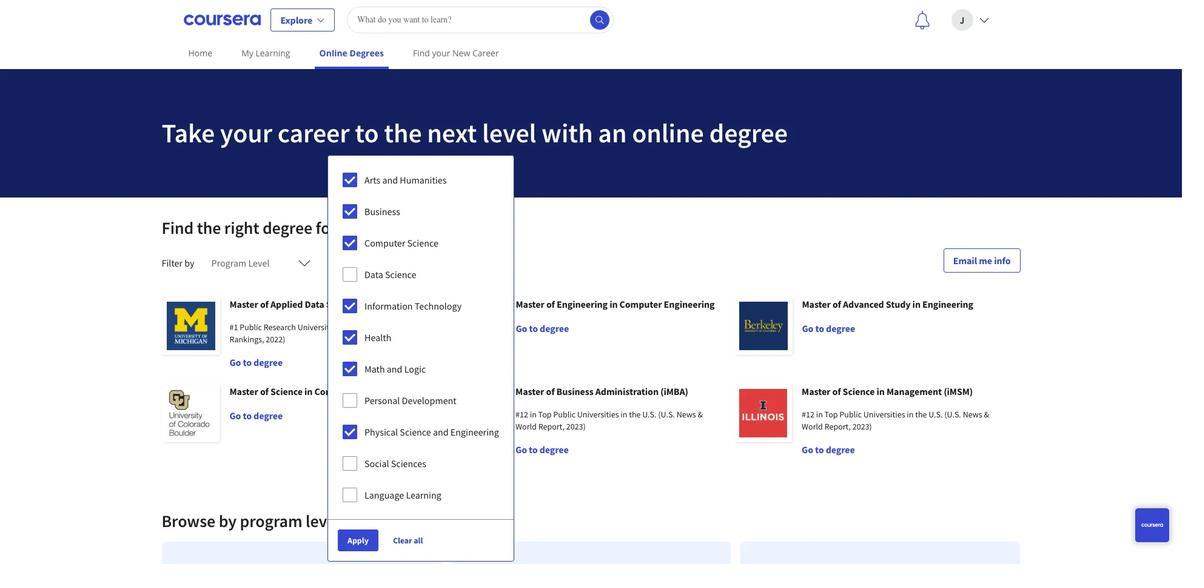 Task type: vqa. For each thing, say whether or not it's contained in the screenshot.
second TOP from the right
yes



Task type: locate. For each thing, give the bounding box(es) containing it.
1 vertical spatial find
[[162, 217, 194, 239]]

1 horizontal spatial by
[[219, 511, 237, 533]]

news for master of business administration (imba)
[[677, 410, 696, 420]]

data science
[[365, 269, 416, 281]]

1 horizontal spatial learning
[[406, 490, 442, 502]]

0 horizontal spatial world
[[387, 322, 408, 333]]

#12 in top public universities in the u.s. (u.s. news & world report, 2023) down the master of science in management (imsm)
[[802, 410, 990, 433]]

development
[[402, 395, 457, 407]]

public up rankings,
[[240, 322, 262, 333]]

0 horizontal spatial data
[[305, 298, 324, 311]]

None search field
[[347, 6, 614, 33]]

1 horizontal spatial world
[[516, 422, 537, 433]]

science down 2022)
[[271, 386, 303, 398]]

1 news from the left
[[677, 410, 696, 420]]

business
[[365, 206, 400, 218], [557, 386, 594, 398]]

your left new
[[432, 47, 450, 59]]

1 universities from the left
[[577, 410, 619, 420]]

2 & from the left
[[984, 410, 990, 420]]

and for arts
[[382, 174, 398, 186]]

data
[[365, 269, 383, 281], [305, 298, 324, 311]]

2 vertical spatial computer
[[315, 386, 357, 398]]

subject
[[335, 257, 366, 269]]

language learning
[[365, 490, 442, 502]]

find left new
[[413, 47, 430, 59]]

university of illinois at urbana-champaign image for master of science in management (imsm)
[[734, 385, 792, 443]]

1 horizontal spatial &
[[984, 410, 990, 420]]

in inside #1 public research university in the u.s. (qs world rankings, 2022)
[[335, 322, 342, 333]]

report,
[[539, 422, 565, 433], [825, 422, 851, 433]]

for
[[316, 217, 337, 239]]

u.s. left (qs
[[357, 322, 371, 333]]

public for master of science in management (imsm)
[[840, 410, 862, 420]]

0 horizontal spatial by
[[185, 257, 194, 269]]

0 vertical spatial by
[[185, 257, 194, 269]]

information technology
[[365, 300, 462, 312]]

find
[[413, 47, 430, 59], [162, 217, 194, 239]]

master for master of advanced study in engineering
[[802, 298, 831, 311]]

by for browse
[[219, 511, 237, 533]]

your right take
[[220, 116, 272, 150]]

1 horizontal spatial public
[[554, 410, 576, 420]]

and right math
[[387, 363, 403, 376]]

2 horizontal spatial u.s.
[[929, 410, 943, 420]]

#1
[[230, 322, 238, 333]]

2 horizontal spatial computer
[[620, 298, 662, 311]]

1 2023) from the left
[[566, 422, 586, 433]]

1 vertical spatial by
[[219, 511, 237, 533]]

u.s. down management
[[929, 410, 943, 420]]

the
[[384, 116, 422, 150], [197, 217, 221, 239], [344, 322, 355, 333], [629, 410, 641, 420], [916, 410, 927, 420]]

0 horizontal spatial report,
[[539, 422, 565, 433]]

master for master of applied data science
[[230, 298, 258, 311]]

my learning
[[242, 47, 290, 59]]

list
[[157, 538, 1026, 565]]

by right browse
[[219, 511, 237, 533]]

2 #12 in top public universities in the u.s. (u.s. news & world report, 2023) from the left
[[802, 410, 990, 433]]

2 2023) from the left
[[853, 422, 872, 433]]

level right next
[[482, 116, 537, 150]]

1 & from the left
[[698, 410, 703, 420]]

master for master of science in management (imsm)
[[802, 386, 831, 398]]

engineering inside options list list box
[[451, 427, 499, 439]]

and
[[382, 174, 398, 186], [387, 363, 403, 376], [433, 427, 449, 439]]

1 vertical spatial learning
[[406, 490, 442, 502]]

business down arts
[[365, 206, 400, 218]]

clear
[[393, 536, 412, 547]]

2 vertical spatial and
[[433, 427, 449, 439]]

home link
[[184, 39, 217, 67]]

administration
[[596, 386, 659, 398]]

0 horizontal spatial #12
[[516, 410, 528, 420]]

public down the master of science in management (imsm)
[[840, 410, 862, 420]]

science up university
[[326, 298, 358, 311]]

universities down the master of business administration (imba)
[[577, 410, 619, 420]]

level right program
[[306, 511, 340, 533]]

online
[[632, 116, 704, 150]]

0 horizontal spatial learning
[[256, 47, 290, 59]]

#12
[[516, 410, 528, 420], [802, 410, 815, 420]]

your
[[432, 47, 450, 59], [220, 116, 272, 150]]

news down (imsm)
[[963, 410, 983, 420]]

health
[[365, 332, 392, 344]]

0 horizontal spatial u.s.
[[357, 322, 371, 333]]

0 vertical spatial data
[[365, 269, 383, 281]]

u.s. down administration
[[643, 410, 657, 420]]

and down development
[[433, 427, 449, 439]]

by right filter
[[185, 257, 194, 269]]

1 horizontal spatial universities
[[864, 410, 906, 420]]

master
[[230, 298, 258, 311], [516, 298, 545, 311], [802, 298, 831, 311], [230, 386, 258, 398], [516, 386, 544, 398], [802, 386, 831, 398]]

0 horizontal spatial news
[[677, 410, 696, 420]]

1 #12 in top public universities in the u.s. (u.s. news & world report, 2023) from the left
[[516, 410, 703, 433]]

2 top from the left
[[825, 410, 838, 420]]

science
[[407, 237, 439, 249], [385, 269, 416, 281], [326, 298, 358, 311], [271, 386, 303, 398], [359, 386, 391, 398], [843, 386, 875, 398], [400, 427, 431, 439]]

science down math
[[359, 386, 391, 398]]

2 universities from the left
[[864, 410, 906, 420]]

your for find
[[432, 47, 450, 59]]

2023)
[[566, 422, 586, 433], [853, 422, 872, 433]]

learning right my
[[256, 47, 290, 59]]

engineering
[[557, 298, 608, 311], [664, 298, 715, 311], [923, 298, 974, 311], [451, 427, 499, 439]]

the left (qs
[[344, 322, 355, 333]]

learning down sciences
[[406, 490, 442, 502]]

1 vertical spatial your
[[220, 116, 272, 150]]

go to degree
[[516, 323, 569, 335], [802, 323, 856, 335], [230, 357, 283, 369], [230, 410, 283, 422], [516, 444, 569, 456], [802, 444, 855, 456]]

degree
[[710, 116, 788, 150], [263, 217, 313, 239], [540, 323, 569, 335], [826, 323, 856, 335], [254, 357, 283, 369], [254, 410, 283, 422], [540, 444, 569, 456], [826, 444, 855, 456]]

0 vertical spatial business
[[365, 206, 400, 218]]

and for math
[[387, 363, 403, 376]]

0 horizontal spatial &
[[698, 410, 703, 420]]

science up data science
[[407, 237, 439, 249]]

master of engineering in computer engineering
[[516, 298, 715, 311]]

world
[[387, 322, 408, 333], [516, 422, 537, 433], [802, 422, 823, 433]]

university of illinois at urbana-champaign image
[[448, 385, 506, 443], [734, 385, 792, 443]]

of for master of science in computer science
[[260, 386, 269, 398]]

data up the information
[[365, 269, 383, 281]]

0 vertical spatial your
[[432, 47, 450, 59]]

(u.s.
[[658, 410, 675, 420], [945, 410, 962, 420]]

2022)
[[266, 334, 285, 345]]

1 vertical spatial and
[[387, 363, 403, 376]]

0 vertical spatial learning
[[256, 47, 290, 59]]

0 horizontal spatial (u.s.
[[658, 410, 675, 420]]

2 #12 from the left
[[802, 410, 815, 420]]

management
[[887, 386, 942, 398]]

0 horizontal spatial #12 in top public universities in the u.s. (u.s. news & world report, 2023)
[[516, 410, 703, 433]]

next
[[427, 116, 477, 150]]

learning for my learning
[[256, 47, 290, 59]]

by
[[185, 257, 194, 269], [219, 511, 237, 533]]

1 (u.s. from the left
[[658, 410, 675, 420]]

math
[[365, 363, 385, 376]]

right
[[224, 217, 259, 239]]

& for master of business administration (imba)
[[698, 410, 703, 420]]

world for master of science in management (imsm)
[[802, 422, 823, 433]]

coursera image
[[184, 10, 261, 29]]

#12 in top public universities in the u.s. (u.s. news & world report, 2023) down the master of business administration (imba)
[[516, 410, 703, 433]]

1 vertical spatial business
[[557, 386, 594, 398]]

physical science and engineering
[[365, 427, 499, 439]]

research
[[264, 322, 296, 333]]

information
[[365, 300, 413, 312]]

2 horizontal spatial world
[[802, 422, 823, 433]]

1 horizontal spatial data
[[365, 269, 383, 281]]

1 horizontal spatial top
[[825, 410, 838, 420]]

0 horizontal spatial university of illinois at urbana-champaign image
[[448, 385, 506, 443]]

news down (imba) at the right bottom
[[677, 410, 696, 420]]

public down the master of business administration (imba)
[[554, 410, 576, 420]]

0 horizontal spatial level
[[306, 511, 340, 533]]

2 (u.s. from the left
[[945, 410, 962, 420]]

1 vertical spatial level
[[306, 511, 340, 533]]

sciences
[[391, 458, 426, 470]]

0 vertical spatial computer
[[365, 237, 405, 249]]

top for science
[[825, 410, 838, 420]]

an
[[598, 116, 627, 150]]

science left management
[[843, 386, 875, 398]]

1 horizontal spatial #12 in top public universities in the u.s. (u.s. news & world report, 2023)
[[802, 410, 990, 433]]

1 university of illinois at urbana-champaign image from the left
[[448, 385, 506, 443]]

0 horizontal spatial computer
[[315, 386, 357, 398]]

university of michigan image
[[162, 297, 220, 356]]

apply button
[[338, 530, 379, 552]]

1 horizontal spatial report,
[[825, 422, 851, 433]]

computer inside options list list box
[[365, 237, 405, 249]]

(u.s. down (imba) at the right bottom
[[658, 410, 675, 420]]

news
[[677, 410, 696, 420], [963, 410, 983, 420]]

1 horizontal spatial university of illinois at urbana-champaign image
[[734, 385, 792, 443]]

(u.s. down (imsm)
[[945, 410, 962, 420]]

subject button
[[328, 249, 414, 278]]

0 horizontal spatial public
[[240, 322, 262, 333]]

0 horizontal spatial your
[[220, 116, 272, 150]]

2 news from the left
[[963, 410, 983, 420]]

of for master of science in management (imsm)
[[833, 386, 841, 398]]

master of applied data science
[[230, 298, 358, 311]]

2023) down the master of business administration (imba)
[[566, 422, 586, 433]]

go
[[516, 323, 527, 335], [802, 323, 814, 335], [230, 357, 241, 369], [230, 410, 241, 422], [516, 444, 527, 456], [802, 444, 814, 456]]

&
[[698, 410, 703, 420], [984, 410, 990, 420]]

0 horizontal spatial find
[[162, 217, 194, 239]]

1 report, from the left
[[539, 422, 565, 433]]

your for take
[[220, 116, 272, 150]]

1 #12 from the left
[[516, 410, 528, 420]]

0 vertical spatial and
[[382, 174, 398, 186]]

1 horizontal spatial your
[[432, 47, 450, 59]]

1 horizontal spatial business
[[557, 386, 594, 398]]

2 horizontal spatial public
[[840, 410, 862, 420]]

of for master of applied data science
[[260, 298, 269, 311]]

find up filter by in the left of the page
[[162, 217, 194, 239]]

and right arts
[[382, 174, 398, 186]]

1 horizontal spatial u.s.
[[643, 410, 657, 420]]

1 top from the left
[[539, 410, 552, 420]]

u.s.
[[357, 322, 371, 333], [643, 410, 657, 420], [929, 410, 943, 420]]

1 horizontal spatial level
[[482, 116, 537, 150]]

0 horizontal spatial business
[[365, 206, 400, 218]]

1 horizontal spatial computer
[[365, 237, 405, 249]]

to
[[355, 116, 379, 150], [529, 323, 538, 335], [816, 323, 825, 335], [243, 357, 252, 369], [243, 410, 252, 422], [529, 444, 538, 456], [815, 444, 824, 456]]

study
[[886, 298, 911, 311]]

2023) down the master of science in management (imsm)
[[853, 422, 872, 433]]

data up university
[[305, 298, 324, 311]]

1 horizontal spatial #12
[[802, 410, 815, 420]]

(u.s. for (imba)
[[658, 410, 675, 420]]

personal development
[[365, 395, 457, 407]]

of
[[260, 298, 269, 311], [547, 298, 555, 311], [833, 298, 841, 311], [260, 386, 269, 398], [546, 386, 555, 398], [833, 386, 841, 398]]

world inside #1 public research university in the u.s. (qs world rankings, 2022)
[[387, 322, 408, 333]]

report, for business
[[539, 422, 565, 433]]

find the right degree for you
[[162, 217, 367, 239]]

1 horizontal spatial 2023)
[[853, 422, 872, 433]]

0 horizontal spatial universities
[[577, 410, 619, 420]]

0 horizontal spatial 2023)
[[566, 422, 586, 433]]

1 horizontal spatial (u.s.
[[945, 410, 962, 420]]

0 vertical spatial find
[[413, 47, 430, 59]]

1 horizontal spatial find
[[413, 47, 430, 59]]

master of science in computer science
[[230, 386, 391, 398]]

new
[[453, 47, 470, 59]]

2 university of illinois at urbana-champaign image from the left
[[734, 385, 792, 443]]

level
[[482, 116, 537, 150], [306, 511, 340, 533]]

universities
[[577, 410, 619, 420], [864, 410, 906, 420]]

0 horizontal spatial top
[[539, 410, 552, 420]]

1 horizontal spatial news
[[963, 410, 983, 420]]

learning inside options list list box
[[406, 490, 442, 502]]

2 report, from the left
[[825, 422, 851, 433]]

the down management
[[916, 410, 927, 420]]

public for master of business administration (imba)
[[554, 410, 576, 420]]

business left administration
[[557, 386, 594, 398]]

universities down the master of science in management (imsm)
[[864, 410, 906, 420]]

report, for science
[[825, 422, 851, 433]]

filter
[[162, 257, 183, 269]]

email me info button
[[944, 249, 1021, 273]]

1 vertical spatial computer
[[620, 298, 662, 311]]



Task type: describe. For each thing, give the bounding box(es) containing it.
email
[[954, 255, 977, 267]]

info
[[994, 255, 1011, 267]]

find for find your new career
[[413, 47, 430, 59]]

by for filter
[[185, 257, 194, 269]]

& for master of science in management (imsm)
[[984, 410, 990, 420]]

social sciences
[[365, 458, 426, 470]]

home
[[188, 47, 212, 59]]

email me info
[[954, 255, 1011, 267]]

#12 for master of science in management (imsm)
[[802, 410, 815, 420]]

the left right
[[197, 217, 221, 239]]

rankings,
[[230, 334, 264, 345]]

(u.s. for management
[[945, 410, 962, 420]]

master for master of science in computer science
[[230, 386, 258, 398]]

filter by
[[162, 257, 194, 269]]

(imba)
[[661, 386, 689, 398]]

advanced
[[843, 298, 884, 311]]

my
[[242, 47, 254, 59]]

personal
[[365, 395, 400, 407]]

find your new career link
[[408, 39, 504, 67]]

science down computer science
[[385, 269, 416, 281]]

university
[[298, 322, 333, 333]]

u.s. for master of business administration (imba)
[[643, 410, 657, 420]]

#12 in top public universities in the u.s. (u.s. news & world report, 2023) for administration
[[516, 410, 703, 433]]

language
[[365, 490, 404, 502]]

take
[[162, 116, 215, 150]]

logic
[[404, 363, 426, 376]]

u.s. inside #1 public research university in the u.s. (qs world rankings, 2022)
[[357, 322, 371, 333]]

apply
[[348, 536, 369, 547]]

computer science
[[365, 237, 439, 249]]

browse
[[162, 511, 216, 533]]

top for business
[[539, 410, 552, 420]]

all
[[414, 536, 423, 547]]

program
[[240, 511, 302, 533]]

of for master of engineering in computer engineering
[[547, 298, 555, 311]]

(imsm)
[[944, 386, 973, 398]]

the down administration
[[629, 410, 641, 420]]

browse by program level
[[162, 511, 340, 533]]

#1 public research university in the u.s. (qs world rankings, 2022)
[[230, 322, 408, 345]]

master of advanced study in engineering
[[802, 298, 974, 311]]

clear all
[[393, 536, 423, 547]]

computer for master of science in computer science
[[315, 386, 357, 398]]

computer for master of engineering in computer engineering
[[620, 298, 662, 311]]

find your new career
[[413, 47, 499, 59]]

university of colorado boulder image
[[162, 385, 220, 443]]

of for master of advanced study in engineering
[[833, 298, 841, 311]]

world for master of business administration (imba)
[[516, 422, 537, 433]]

science down personal development
[[400, 427, 431, 439]]

you
[[340, 217, 367, 239]]

the up arts and humanities
[[384, 116, 422, 150]]

(qs
[[373, 322, 386, 333]]

2023) for business
[[566, 422, 586, 433]]

1 vertical spatial data
[[305, 298, 324, 311]]

#12 in top public universities in the u.s. (u.s. news & world report, 2023) for in
[[802, 410, 990, 433]]

2023) for science
[[853, 422, 872, 433]]

master of business administration (imba)
[[516, 386, 689, 398]]

universities for administration
[[577, 410, 619, 420]]

with
[[542, 116, 593, 150]]

0 vertical spatial level
[[482, 116, 537, 150]]

humanities
[[400, 174, 447, 186]]

career
[[278, 116, 350, 150]]

math and logic
[[365, 363, 426, 376]]

online degrees
[[319, 47, 384, 59]]

dartmouth college image
[[448, 297, 506, 356]]

the inside #1 public research university in the u.s. (qs world rankings, 2022)
[[344, 322, 355, 333]]

me
[[979, 255, 993, 267]]

public inside #1 public research university in the u.s. (qs world rankings, 2022)
[[240, 322, 262, 333]]

career
[[473, 47, 499, 59]]

applied
[[271, 298, 303, 311]]

news for master of science in management (imsm)
[[963, 410, 983, 420]]

university of illinois at urbana-champaign image for master of business administration (imba)
[[448, 385, 506, 443]]

data inside options list list box
[[365, 269, 383, 281]]

online degrees link
[[315, 39, 389, 69]]

master for master of business administration (imba)
[[516, 386, 544, 398]]

arts
[[365, 174, 381, 186]]

take your career to the next level with an online degree
[[162, 116, 788, 150]]

master of science in management (imsm)
[[802, 386, 973, 398]]

social
[[365, 458, 389, 470]]

master for master of engineering in computer engineering
[[516, 298, 545, 311]]

universities for in
[[864, 410, 906, 420]]

actions toolbar
[[328, 520, 514, 562]]

degrees
[[350, 47, 384, 59]]

u.s. for master of science in management (imsm)
[[929, 410, 943, 420]]

online
[[319, 47, 348, 59]]

#12 for master of business administration (imba)
[[516, 410, 528, 420]]

options list list box
[[328, 156, 514, 520]]

arts and humanities
[[365, 174, 447, 186]]

learning for language learning
[[406, 490, 442, 502]]

business inside options list list box
[[365, 206, 400, 218]]

my learning link
[[237, 39, 295, 67]]

clear all button
[[388, 530, 428, 552]]

technology
[[415, 300, 462, 312]]

university of california, berkeley image
[[734, 297, 793, 356]]

physical
[[365, 427, 398, 439]]

of for master of business administration (imba)
[[546, 386, 555, 398]]

find for find the right degree for you
[[162, 217, 194, 239]]



